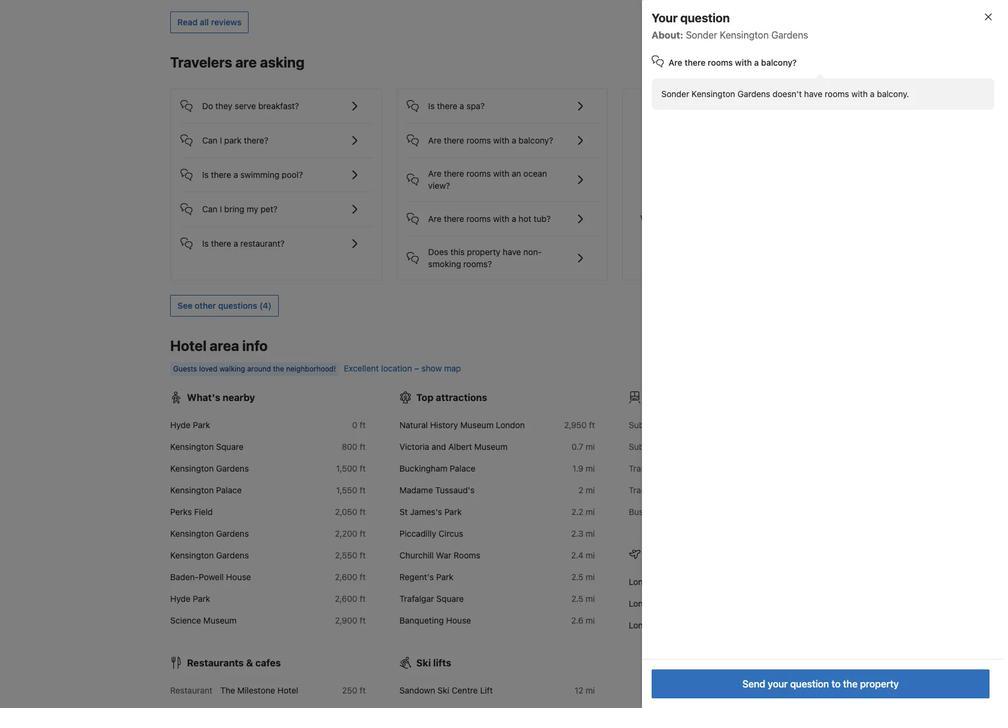 Task type: describe. For each thing, give the bounding box(es) containing it.
there for is there a swimming pool? button
[[211, 170, 231, 180]]

asking
[[260, 54, 305, 71]]

rooms down your question about: sonder kensington gardens
[[708, 57, 733, 68]]

are there rooms with an ocean view? button
[[407, 158, 598, 192]]

hot
[[519, 214, 531, 224]]

2.6
[[571, 616, 584, 626]]

hyde for 0 ft
[[170, 420, 191, 430]]

swimming
[[240, 170, 280, 180]]

pet?
[[261, 204, 278, 214]]

regent's
[[400, 572, 434, 582]]

london for london heathrow airport
[[629, 599, 658, 609]]

0 horizontal spatial house
[[226, 572, 251, 582]]

question inside button
[[790, 679, 829, 690]]

churchill war rooms
[[400, 550, 480, 561]]

gatwick
[[660, 620, 692, 631]]

non-
[[523, 247, 542, 257]]

milestone
[[237, 686, 275, 696]]

park for 0 ft
[[193, 420, 210, 430]]

the
[[843, 679, 858, 690]]

balcony? inside button
[[519, 135, 553, 146]]

buckingham
[[400, 464, 448, 474]]

history
[[430, 420, 458, 430]]

1,550 ft
[[336, 485, 366, 496]]

ft right "1,550"
[[360, 485, 366, 496]]

1 horizontal spatial questions
[[778, 213, 816, 223]]

do
[[202, 101, 213, 111]]

kensington for 2,550 ft
[[170, 550, 214, 561]]

there inside the your question dialog
[[685, 57, 706, 68]]

ft right "2,950"
[[589, 420, 595, 430]]

1,500
[[336, 464, 357, 474]]

piccadilly circus
[[400, 529, 463, 539]]

ft right 2,050
[[360, 507, 366, 517]]

gardens for 2,550 ft
[[216, 550, 249, 561]]

2.2 mi
[[571, 507, 595, 517]]

do they serve breakfast?
[[202, 101, 299, 111]]

0 vertical spatial museum
[[460, 420, 494, 430]]

banqueting house
[[400, 616, 471, 626]]

send
[[743, 679, 766, 690]]

restaurant?
[[240, 238, 285, 249]]

1.9 mi
[[573, 464, 595, 474]]

is there a swimming pool? button
[[180, 158, 372, 182]]

to inside button
[[832, 679, 841, 690]]

see availability
[[767, 58, 827, 68]]

2,900
[[335, 616, 357, 626]]

2 vertical spatial museum
[[203, 616, 237, 626]]

other
[[195, 301, 216, 311]]

1 subway from the top
[[629, 420, 659, 430]]

does this property have non- smoking rooms?
[[428, 247, 542, 269]]

london heathrow airport
[[629, 599, 727, 609]]

sonder inside your question about: sonder kensington gardens
[[686, 30, 717, 40]]

2,200 ft
[[335, 529, 366, 539]]

1 vertical spatial ski
[[438, 686, 449, 696]]

250 ft
[[342, 686, 366, 696]]

most
[[756, 213, 776, 223]]

a left see availability at top
[[754, 57, 759, 68]]

sandown ski centre lift
[[400, 686, 493, 696]]

rooms down availability
[[825, 89, 849, 99]]

hyde for 2,600 ft
[[170, 594, 191, 604]]

question inside your question about: sonder kensington gardens
[[680, 11, 730, 25]]

a left the hot at the top right
[[512, 214, 516, 224]]

2.5 mi for regent's park
[[571, 572, 595, 582]]

12 mi
[[575, 686, 595, 696]]

are for are there rooms with a hot tub? button
[[428, 214, 442, 224]]

victoria and albert museum
[[400, 442, 508, 452]]

reviews
[[211, 17, 242, 27]]

breakfast?
[[258, 101, 299, 111]]

ft right 2,200
[[360, 529, 366, 539]]

tub?
[[534, 214, 551, 224]]

see for see availability
[[767, 58, 783, 68]]

have inside the your question dialog
[[804, 89, 823, 99]]

they
[[215, 101, 232, 111]]

kensington gardens for 2,550 ft
[[170, 550, 249, 561]]

have inside does this property have non- smoking rooms?
[[503, 247, 521, 257]]

0 ft
[[352, 420, 366, 430]]

kensington palace
[[170, 485, 242, 496]]

see other questions (4)
[[177, 301, 272, 311]]

science museum
[[170, 616, 237, 626]]

see other questions (4) button
[[170, 295, 279, 317]]

circus
[[439, 529, 463, 539]]

kensington for 1,550 ft
[[170, 485, 214, 496]]

send your question to the property
[[743, 679, 899, 690]]

2,600 for baden-powell house
[[335, 572, 357, 582]]

your question about: sonder kensington gardens
[[652, 11, 808, 40]]

perks field
[[170, 507, 213, 517]]

we
[[640, 213, 653, 223]]

piccadilly
[[400, 529, 436, 539]]

0 horizontal spatial hotel
[[170, 337, 207, 354]]

smoking
[[428, 259, 461, 269]]

pool?
[[282, 170, 303, 180]]

2 mi
[[579, 485, 595, 496]]

heathrow
[[660, 599, 698, 609]]

can i park there? button
[[180, 124, 372, 148]]

2,950
[[564, 420, 587, 430]]

2.3
[[571, 529, 584, 539]]

gardens for 2,200 ft
[[216, 529, 249, 539]]

250
[[342, 686, 358, 696]]

bus
[[629, 507, 643, 517]]

mi for madame tussaud's
[[586, 485, 595, 496]]

kensington gardens for 2,200 ft
[[170, 529, 249, 539]]

mi for trafalgar square
[[586, 594, 595, 604]]

area
[[210, 337, 239, 354]]

rooms?
[[463, 259, 492, 269]]

restaurant
[[170, 686, 212, 696]]

rooms for 'are there rooms with a balcony?' button
[[467, 135, 491, 146]]

kensington for 2,200 ft
[[170, 529, 214, 539]]

mi for st james's park
[[586, 507, 595, 517]]

2,550 ft
[[335, 550, 366, 561]]

read all reviews button
[[170, 12, 249, 33]]

0.7
[[572, 442, 584, 452]]

i for park
[[220, 135, 222, 146]]

serve
[[235, 101, 256, 111]]

attractions
[[436, 392, 487, 403]]

1 vertical spatial museum
[[474, 442, 508, 452]]

gardens inside your question about: sonder kensington gardens
[[771, 30, 808, 40]]

can for can i park there?
[[202, 135, 218, 146]]

natural
[[400, 420, 428, 430]]

spa?
[[467, 101, 485, 111]]

12
[[575, 686, 584, 696]]

a left balcony.
[[870, 89, 875, 99]]

there for are there rooms with an ocean view? button in the top of the page
[[444, 168, 464, 179]]

2.4 mi
[[571, 550, 595, 561]]

what's nearby
[[187, 392, 255, 403]]

restaurants
[[187, 658, 244, 669]]

a left 'restaurant?'
[[234, 238, 238, 249]]

this
[[451, 247, 465, 257]]

a left spa?
[[460, 101, 464, 111]]

trafalgar square
[[400, 594, 464, 604]]

park down tussaud's
[[444, 507, 462, 517]]

london for london city airport
[[629, 577, 658, 587]]

powell
[[199, 572, 224, 582]]

read all reviews
[[177, 17, 242, 27]]



Task type: vqa. For each thing, say whether or not it's contained in the screenshot.


Task type: locate. For each thing, give the bounding box(es) containing it.
i inside "button"
[[220, 204, 222, 214]]

2 2.5 from the top
[[571, 594, 584, 604]]

0 vertical spatial square
[[216, 442, 244, 452]]

can
[[202, 135, 218, 146], [202, 204, 218, 214]]

3 mi from the top
[[586, 485, 595, 496]]

1 horizontal spatial house
[[446, 616, 471, 626]]

see left other
[[177, 301, 193, 311]]

is for is there a restaurant?
[[202, 238, 209, 249]]

mi right 1.9
[[586, 464, 595, 474]]

0 horizontal spatial property
[[467, 247, 501, 257]]

ft right 2,900
[[360, 616, 366, 626]]

0 horizontal spatial square
[[216, 442, 244, 452]]

madame
[[400, 485, 433, 496]]

1 horizontal spatial question
[[790, 679, 829, 690]]

mi right the 12
[[586, 686, 595, 696]]

2.5 for square
[[571, 594, 584, 604]]

is inside is there a swimming pool? button
[[202, 170, 209, 180]]

hotel
[[170, 337, 207, 354], [277, 686, 298, 696]]

0 vertical spatial question
[[680, 11, 730, 25]]

1 horizontal spatial are there rooms with a balcony?
[[669, 57, 797, 68]]

mi for victoria and albert museum
[[586, 442, 595, 452]]

doesn't
[[773, 89, 802, 99]]

mi up 2.6 mi at the bottom right
[[586, 594, 595, 604]]

1 2.5 mi from the top
[[571, 572, 595, 582]]

are
[[235, 54, 257, 71]]

0 vertical spatial to
[[746, 213, 754, 223]]

mi for sandown ski centre lift
[[586, 686, 595, 696]]

2,600 ft for hyde park
[[335, 594, 366, 604]]

0 vertical spatial palace
[[450, 464, 476, 474]]

0 vertical spatial property
[[467, 247, 501, 257]]

city
[[660, 577, 676, 587]]

1 vertical spatial airport
[[700, 599, 727, 609]]

rooms for are there rooms with an ocean view? button in the top of the page
[[467, 168, 491, 179]]

0 vertical spatial i
[[220, 135, 222, 146]]

ft right "2,550"
[[360, 550, 366, 561]]

1 i from the top
[[220, 135, 222, 146]]

7 mi from the top
[[586, 572, 595, 582]]

2,050 ft
[[335, 507, 366, 517]]

0 vertical spatial 2.5 mi
[[571, 572, 595, 582]]

questions left (4)
[[218, 301, 257, 311]]

field
[[194, 507, 213, 517]]

mi for buckingham palace
[[586, 464, 595, 474]]

2.5 mi for trafalgar square
[[571, 594, 595, 604]]

square up 'kensington palace' on the left of the page
[[216, 442, 244, 452]]

kensington gardens
[[170, 464, 249, 474], [170, 529, 249, 539], [170, 550, 249, 561]]

your question dialog
[[623, 0, 1004, 709]]

have
[[804, 89, 823, 99], [655, 213, 673, 223], [503, 247, 521, 257]]

park for 2,600 ft
[[193, 594, 210, 604]]

palace down albert
[[450, 464, 476, 474]]

are there rooms with a hot tub? button
[[407, 202, 598, 226]]

can inside can i bring my pet? "button"
[[202, 204, 218, 214]]

kensington for 800 ft
[[170, 442, 214, 452]]

park for 2.5 mi
[[436, 572, 454, 582]]

0 vertical spatial hyde park
[[170, 420, 210, 430]]

are there rooms with a balcony? inside button
[[428, 135, 553, 146]]

top
[[416, 392, 434, 403]]

1 vertical spatial question
[[790, 679, 829, 690]]

0 vertical spatial 2,600
[[335, 572, 357, 582]]

2 vertical spatial kensington gardens
[[170, 550, 249, 561]]

0 horizontal spatial questions
[[218, 301, 257, 311]]

1 horizontal spatial balcony?
[[761, 57, 797, 68]]

i for bring
[[220, 204, 222, 214]]

1 vertical spatial are there rooms with a balcony?
[[428, 135, 553, 146]]

2.5 mi up 2.6 mi at the bottom right
[[571, 594, 595, 604]]

1 mi from the top
[[586, 442, 595, 452]]

what's
[[187, 392, 220, 403]]

1 can from the top
[[202, 135, 218, 146]]

there for 'are there rooms with a balcony?' button
[[444, 135, 464, 146]]

palace down the "kensington square" on the bottom of page
[[216, 485, 242, 496]]

park up science museum
[[193, 594, 210, 604]]

have right we
[[655, 213, 673, 223]]

0 vertical spatial airport
[[678, 577, 705, 587]]

1 vertical spatial kensington gardens
[[170, 529, 249, 539]]

availability
[[785, 58, 827, 68]]

kensington for 1,500 ft
[[170, 464, 214, 474]]

mi right 2.6
[[586, 616, 595, 626]]

1 kensington gardens from the top
[[170, 464, 249, 474]]

1 vertical spatial train
[[629, 485, 648, 496]]

instant
[[687, 213, 714, 223]]

there left spa?
[[437, 101, 457, 111]]

1 horizontal spatial to
[[832, 679, 841, 690]]

2 vertical spatial airport
[[694, 620, 721, 631]]

0 vertical spatial balcony?
[[761, 57, 797, 68]]

centre
[[452, 686, 478, 696]]

are for 'are there rooms with a balcony?' button
[[428, 135, 442, 146]]

1 vertical spatial can
[[202, 204, 218, 214]]

2 i from the top
[[220, 204, 222, 214]]

2 train from the top
[[629, 485, 648, 496]]

0 vertical spatial is
[[428, 101, 435, 111]]

square up banqueting house
[[436, 594, 464, 604]]

0 horizontal spatial have
[[503, 247, 521, 257]]

0 vertical spatial 2.5
[[571, 572, 584, 582]]

sandown
[[400, 686, 435, 696]]

ft
[[360, 420, 366, 430], [589, 420, 595, 430], [360, 442, 366, 452], [360, 464, 366, 474], [360, 485, 366, 496], [360, 507, 366, 517], [360, 529, 366, 539], [360, 550, 366, 561], [360, 572, 366, 582], [360, 594, 366, 604], [360, 616, 366, 626], [360, 686, 366, 696]]

see availability button
[[760, 53, 834, 74]]

2 hyde from the top
[[170, 594, 191, 604]]

0 horizontal spatial palace
[[216, 485, 242, 496]]

0 vertical spatial sonder
[[686, 30, 717, 40]]

question right your at the right top
[[680, 11, 730, 25]]

ocean
[[524, 168, 547, 179]]

ft right 0
[[360, 420, 366, 430]]

balcony?
[[761, 57, 797, 68], [519, 135, 553, 146]]

ft right 250
[[360, 686, 366, 696]]

have left non-
[[503, 247, 521, 257]]

sonder kensington gardens doesn't have rooms with a balcony.
[[661, 89, 909, 99]]

1,500 ft
[[336, 464, 366, 474]]

hotel left area
[[170, 337, 207, 354]]

0 horizontal spatial to
[[746, 213, 754, 223]]

2 2,600 from the top
[[335, 594, 357, 604]]

2,550
[[335, 550, 358, 561]]

2 subway from the top
[[629, 442, 659, 452]]

kensington gardens up baden-powell house
[[170, 550, 249, 561]]

hyde park for 2,600 ft
[[170, 594, 210, 604]]

0 vertical spatial subway
[[629, 420, 659, 430]]

mi for piccadilly circus
[[586, 529, 595, 539]]

with left 'ocean'
[[493, 168, 510, 179]]

gardens for 1,500 ft
[[216, 464, 249, 474]]

view?
[[428, 181, 450, 191]]

0 vertical spatial 2,600 ft
[[335, 572, 366, 582]]

1 vertical spatial hyde park
[[170, 594, 210, 604]]

london
[[496, 420, 525, 430], [629, 577, 658, 587], [629, 599, 658, 609], [629, 620, 658, 631]]

hyde park up the "kensington square" on the bottom of page
[[170, 420, 210, 430]]

baden-
[[170, 572, 199, 582]]

are up does at the top left of the page
[[428, 214, 442, 224]]

an left the 'instant'
[[676, 213, 685, 223]]

airport for london heathrow airport
[[700, 599, 727, 609]]

square
[[216, 442, 244, 452], [436, 594, 464, 604]]

5 mi from the top
[[586, 529, 595, 539]]

1 horizontal spatial see
[[767, 58, 783, 68]]

2 mi from the top
[[586, 464, 595, 474]]

balcony.
[[877, 89, 909, 99]]

property up rooms?
[[467, 247, 501, 257]]

1 vertical spatial questions
[[218, 301, 257, 311]]

there up the view?
[[444, 168, 464, 179]]

hotel area info
[[170, 337, 268, 354]]

all
[[200, 17, 209, 27]]

balcony? up 'ocean'
[[519, 135, 553, 146]]

is down can i park there?
[[202, 170, 209, 180]]

mi right 2.2
[[586, 507, 595, 517]]

1 hyde park from the top
[[170, 420, 210, 430]]

is there a spa?
[[428, 101, 485, 111]]

have right doesn't
[[804, 89, 823, 99]]

i left park
[[220, 135, 222, 146]]

does this property have non- smoking rooms? button
[[407, 237, 598, 270]]

2 2,600 ft from the top
[[335, 594, 366, 604]]

1 vertical spatial 2,600 ft
[[335, 594, 366, 604]]

house right powell
[[226, 572, 251, 582]]

1 vertical spatial subway
[[629, 442, 659, 452]]

see inside button
[[767, 58, 783, 68]]

1 vertical spatial 2.5
[[571, 594, 584, 604]]

1 vertical spatial is
[[202, 170, 209, 180]]

is for is there a spa?
[[428, 101, 435, 111]]

mi for banqueting house
[[586, 616, 595, 626]]

the milestone hotel
[[220, 686, 298, 696]]

0 horizontal spatial see
[[177, 301, 193, 311]]

2 vertical spatial is
[[202, 238, 209, 249]]

kensington
[[720, 30, 769, 40], [692, 89, 735, 99], [170, 442, 214, 452], [170, 464, 214, 474], [170, 485, 214, 496], [170, 529, 214, 539], [170, 550, 214, 561]]

ft right the 800 in the bottom of the page
[[360, 442, 366, 452]]

rooms up does this property have non- smoking rooms?
[[467, 214, 491, 224]]

is for is there a swimming pool?
[[202, 170, 209, 180]]

ft down 2,550 ft
[[360, 572, 366, 582]]

rooms down spa?
[[467, 135, 491, 146]]

with inside 'are there rooms with an ocean view?'
[[493, 168, 510, 179]]

1 2,600 from the top
[[335, 572, 357, 582]]

2.5 mi down 2.4 mi
[[571, 572, 595, 582]]

1 vertical spatial i
[[220, 204, 222, 214]]

800 ft
[[342, 442, 366, 452]]

1 2,600 ft from the top
[[335, 572, 366, 582]]

rooms for are there rooms with a hot tub? button
[[467, 214, 491, 224]]

with left the hot at the top right
[[493, 214, 510, 224]]

1 vertical spatial have
[[655, 213, 673, 223]]

8 mi from the top
[[586, 594, 595, 604]]

are there rooms with a balcony?
[[669, 57, 797, 68], [428, 135, 553, 146]]

baden-powell house
[[170, 572, 251, 582]]

kensington inside your question about: sonder kensington gardens
[[720, 30, 769, 40]]

hyde park up science
[[170, 594, 210, 604]]

science
[[170, 616, 201, 626]]

the
[[220, 686, 235, 696]]

i inside button
[[220, 135, 222, 146]]

rooms inside are there rooms with a hot tub? button
[[467, 214, 491, 224]]

palace for buckingham palace
[[450, 464, 476, 474]]

an inside 'are there rooms with an ocean view?'
[[512, 168, 521, 179]]

read
[[177, 17, 198, 27]]

are there rooms with a balcony? inside the your question dialog
[[669, 57, 797, 68]]

0 vertical spatial see
[[767, 58, 783, 68]]

st
[[400, 507, 408, 517]]

with
[[735, 57, 752, 68], [852, 89, 868, 99], [493, 135, 510, 146], [493, 168, 510, 179], [493, 214, 510, 224]]

there down park
[[211, 170, 231, 180]]

hyde park for 0 ft
[[170, 420, 210, 430]]

2.5 mi
[[571, 572, 595, 582], [571, 594, 595, 604]]

1 horizontal spatial an
[[676, 213, 685, 223]]

square for kensington square
[[216, 442, 244, 452]]

airport right the city
[[678, 577, 705, 587]]

6 mi from the top
[[586, 550, 595, 561]]

questions right most
[[778, 213, 816, 223]]

0 vertical spatial questions
[[778, 213, 816, 223]]

airport right heathrow at the bottom of page
[[700, 599, 727, 609]]

about:
[[652, 30, 683, 40]]

kensington gardens down 'field'
[[170, 529, 249, 539]]

1 vertical spatial balcony?
[[519, 135, 553, 146]]

house down 'trafalgar square'
[[446, 616, 471, 626]]

are down is there a spa?
[[428, 135, 442, 146]]

to left the
[[832, 679, 841, 690]]

rooms down 'are there rooms with a balcony?' button
[[467, 168, 491, 179]]

there down your question about: sonder kensington gardens
[[685, 57, 706, 68]]

buckingham palace
[[400, 464, 476, 474]]

are
[[669, 57, 682, 68], [428, 135, 442, 146], [428, 168, 442, 179], [428, 214, 442, 224]]

1 vertical spatial property
[[860, 679, 899, 690]]

mi for churchill war rooms
[[586, 550, 595, 561]]

1 vertical spatial palace
[[216, 485, 242, 496]]

kensington square
[[170, 442, 244, 452]]

are inside the your question dialog
[[669, 57, 682, 68]]

2.4
[[571, 550, 584, 561]]

2 hyde park from the top
[[170, 594, 210, 604]]

1 vertical spatial see
[[177, 301, 193, 311]]

there
[[685, 57, 706, 68], [437, 101, 457, 111], [444, 135, 464, 146], [444, 168, 464, 179], [211, 170, 231, 180], [444, 214, 464, 224], [211, 238, 231, 249]]

2,600 ft
[[335, 572, 366, 582], [335, 594, 366, 604]]

1 horizontal spatial property
[[860, 679, 899, 690]]

there for are there rooms with a hot tub? button
[[444, 214, 464, 224]]

property right the
[[860, 679, 899, 690]]

1 vertical spatial to
[[832, 679, 841, 690]]

rooms inside 'are there rooms with an ocean view?'
[[467, 168, 491, 179]]

0 vertical spatial can
[[202, 135, 218, 146]]

1 horizontal spatial have
[[655, 213, 673, 223]]

0 vertical spatial train
[[629, 464, 648, 474]]

1 vertical spatial an
[[676, 213, 685, 223]]

10 mi from the top
[[586, 686, 595, 696]]

park down war
[[436, 572, 454, 582]]

perks
[[170, 507, 192, 517]]

to left most
[[746, 213, 754, 223]]

ft right 1,500
[[360, 464, 366, 474]]

2,600 for hyde park
[[335, 594, 357, 604]]

2 can from the top
[[202, 204, 218, 214]]

an left 'ocean'
[[512, 168, 521, 179]]

questions inside button
[[218, 301, 257, 311]]

0 horizontal spatial balcony?
[[519, 135, 553, 146]]

travelers are asking
[[170, 54, 305, 71]]

ft up 2,900 ft
[[360, 594, 366, 604]]

see
[[767, 58, 783, 68], [177, 301, 193, 311]]

1.9
[[573, 464, 584, 474]]

3 kensington gardens from the top
[[170, 550, 249, 561]]

1 vertical spatial hotel
[[277, 686, 298, 696]]

1 vertical spatial square
[[436, 594, 464, 604]]

palace for kensington palace
[[216, 485, 242, 496]]

0 vertical spatial hotel
[[170, 337, 207, 354]]

2,600 up 2,900
[[335, 594, 357, 604]]

see for see other questions (4)
[[177, 301, 193, 311]]

questions
[[778, 213, 816, 223], [218, 301, 257, 311]]

0 vertical spatial are there rooms with a balcony?
[[669, 57, 797, 68]]

2 vertical spatial have
[[503, 247, 521, 257]]

2.5 for park
[[571, 572, 584, 582]]

2.5 down the 2.4
[[571, 572, 584, 582]]

0 horizontal spatial are there rooms with a balcony?
[[428, 135, 553, 146]]

is left spa?
[[428, 101, 435, 111]]

london for london gatwick airport
[[629, 620, 658, 631]]

mi right the 2
[[586, 485, 595, 496]]

balcony? inside the your question dialog
[[761, 57, 797, 68]]

1 horizontal spatial palace
[[450, 464, 476, 474]]

can i bring my pet? button
[[180, 193, 372, 217]]

1 train from the top
[[629, 464, 648, 474]]

with for are there rooms with a hot tub? button
[[493, 214, 510, 224]]

2.5 up 2.6
[[571, 594, 584, 604]]

albert
[[448, 442, 472, 452]]

can i park there?
[[202, 135, 268, 146]]

1 2.5 from the top
[[571, 572, 584, 582]]

is inside is there a restaurant? button
[[202, 238, 209, 249]]

balcony? up sonder kensington gardens doesn't have rooms with a balcony.
[[761, 57, 797, 68]]

2,600 down "2,550"
[[335, 572, 357, 582]]

there up this
[[444, 214, 464, 224]]

there down bring
[[211, 238, 231, 249]]

1 horizontal spatial ski
[[438, 686, 449, 696]]

a
[[754, 57, 759, 68], [870, 89, 875, 99], [460, 101, 464, 111], [512, 135, 516, 146], [234, 170, 238, 180], [512, 214, 516, 224], [234, 238, 238, 249]]

museum right science
[[203, 616, 237, 626]]

churchill
[[400, 550, 434, 561]]

with for 'are there rooms with a balcony?' button
[[493, 135, 510, 146]]

hotel right milestone
[[277, 686, 298, 696]]

ski left centre
[[438, 686, 449, 696]]

mi for regent's park
[[586, 572, 595, 582]]

mi
[[586, 442, 595, 452], [586, 464, 595, 474], [586, 485, 595, 496], [586, 507, 595, 517], [586, 529, 595, 539], [586, 550, 595, 561], [586, 572, 595, 582], [586, 594, 595, 604], [586, 616, 595, 626], [586, 686, 595, 696]]

top attractions
[[416, 392, 487, 403]]

are there rooms with a balcony? button
[[407, 124, 598, 148]]

0 vertical spatial ski
[[416, 658, 431, 669]]

see inside button
[[177, 301, 193, 311]]

mi right the 2.4
[[586, 550, 595, 561]]

are down about: on the top
[[669, 57, 682, 68]]

2
[[579, 485, 584, 496]]

0 horizontal spatial question
[[680, 11, 730, 25]]

0 horizontal spatial ski
[[416, 658, 431, 669]]

0 vertical spatial kensington gardens
[[170, 464, 249, 474]]

question right your
[[790, 679, 829, 690]]

with down your question about: sonder kensington gardens
[[735, 57, 752, 68]]

museum up albert
[[460, 420, 494, 430]]

hyde park
[[170, 420, 210, 430], [170, 594, 210, 604]]

are there rooms with a balcony? down your question about: sonder kensington gardens
[[669, 57, 797, 68]]

i
[[220, 135, 222, 146], [220, 204, 222, 214]]

a left swimming
[[234, 170, 238, 180]]

kensington gardens for 1,500 ft
[[170, 464, 249, 474]]

can inside can i park there? button
[[202, 135, 218, 146]]

1 hyde from the top
[[170, 420, 191, 430]]

1 vertical spatial sonder
[[661, 89, 689, 99]]

is down can i bring my pet?
[[202, 238, 209, 249]]

your
[[768, 679, 788, 690]]

0 horizontal spatial an
[[512, 168, 521, 179]]

0 vertical spatial hyde
[[170, 420, 191, 430]]

1 vertical spatial 2.5 mi
[[571, 594, 595, 604]]

london gatwick airport
[[629, 620, 721, 631]]

airport right "gatwick" at the bottom
[[694, 620, 721, 631]]

museum
[[460, 420, 494, 430], [474, 442, 508, 452], [203, 616, 237, 626]]

property inside does this property have non- smoking rooms?
[[467, 247, 501, 257]]

are inside 'are there rooms with an ocean view?'
[[428, 168, 442, 179]]

rooms inside 'are there rooms with a balcony?' button
[[467, 135, 491, 146]]

2.6 mi
[[571, 616, 595, 626]]

see left availability
[[767, 58, 783, 68]]

ski lifts
[[416, 658, 451, 669]]

1,550
[[336, 485, 357, 496]]

train
[[629, 464, 648, 474], [629, 485, 648, 496]]

airport for london city airport
[[678, 577, 705, 587]]

4 mi from the top
[[586, 507, 595, 517]]

1 vertical spatial 2,600
[[335, 594, 357, 604]]

9 mi from the top
[[586, 616, 595, 626]]

mi right 2.3 at the right of page
[[586, 529, 595, 539]]

0 vertical spatial an
[[512, 168, 521, 179]]

kensington gardens down the "kensington square" on the bottom of page
[[170, 464, 249, 474]]

airport for london gatwick airport
[[694, 620, 721, 631]]

sonder down about: on the top
[[661, 89, 689, 99]]

are for are there rooms with an ocean view? button in the top of the page
[[428, 168, 442, 179]]

2 2.5 mi from the top
[[571, 594, 595, 604]]

can left bring
[[202, 204, 218, 214]]

there inside 'are there rooms with an ocean view?'
[[444, 168, 464, 179]]

square for trafalgar square
[[436, 594, 464, 604]]

is inside is there a spa? button
[[428, 101, 435, 111]]

rooms
[[708, 57, 733, 68], [825, 89, 849, 99], [467, 135, 491, 146], [467, 168, 491, 179], [467, 214, 491, 224]]

1 horizontal spatial square
[[436, 594, 464, 604]]

2,600 ft down 2,550 ft
[[335, 572, 366, 582]]

with left balcony.
[[852, 89, 868, 99]]

2 kensington gardens from the top
[[170, 529, 249, 539]]

with for are there rooms with an ocean view? button in the top of the page
[[493, 168, 510, 179]]

2,600 ft for baden-powell house
[[335, 572, 366, 582]]

1 vertical spatial house
[[446, 616, 471, 626]]

there for is there a spa? button
[[437, 101, 457, 111]]

0 vertical spatial house
[[226, 572, 251, 582]]

1 horizontal spatial hotel
[[277, 686, 298, 696]]

mi down 2.4 mi
[[586, 572, 595, 582]]

hyde up the "kensington square" on the bottom of page
[[170, 420, 191, 430]]

2.3 mi
[[571, 529, 595, 539]]

can for can i bring my pet?
[[202, 204, 218, 214]]

property inside the your question dialog
[[860, 679, 899, 690]]

0 vertical spatial have
[[804, 89, 823, 99]]

there for is there a restaurant? button
[[211, 238, 231, 249]]

a up are there rooms with an ocean view? button in the top of the page
[[512, 135, 516, 146]]

2 horizontal spatial have
[[804, 89, 823, 99]]

1 vertical spatial hyde
[[170, 594, 191, 604]]



